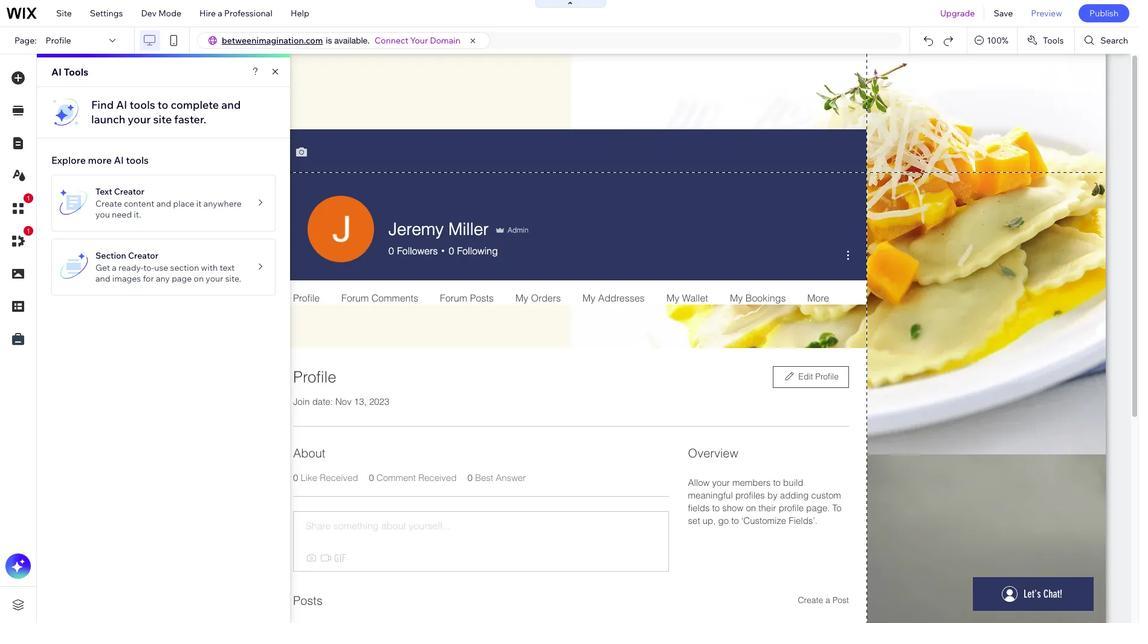 Task type: describe. For each thing, give the bounding box(es) containing it.
save
[[994, 8, 1014, 19]]

to
[[158, 98, 168, 112]]

100%
[[988, 35, 1009, 46]]

for
[[143, 273, 154, 284]]

site.
[[225, 273, 241, 284]]

create
[[96, 198, 122, 209]]

0 vertical spatial ai
[[51, 66, 62, 78]]

betweenimagination.com
[[222, 35, 323, 46]]

a inside section creator get a ready-to-use section with text and images for any page on your site.
[[112, 262, 117, 273]]

it
[[196, 198, 202, 209]]

1 vertical spatial tools
[[126, 154, 149, 166]]

publish
[[1090, 8, 1119, 19]]

publish button
[[1079, 4, 1130, 22]]

dev mode
[[141, 8, 181, 19]]

with
[[201, 262, 218, 273]]

ai tools
[[51, 66, 88, 78]]

preview
[[1032, 8, 1063, 19]]

get
[[96, 262, 110, 273]]

1 horizontal spatial a
[[218, 8, 222, 19]]

and inside section creator get a ready-to-use section with text and images for any page on your site.
[[96, 273, 110, 284]]

section creator get a ready-to-use section with text and images for any page on your site.
[[96, 250, 241, 284]]

1 vertical spatial tools
[[64, 66, 88, 78]]

tools inside button
[[1044, 35, 1065, 46]]

profile
[[46, 35, 71, 46]]

text creator create content and place it anywhere you need it.
[[96, 186, 242, 220]]

hire
[[200, 8, 216, 19]]

faster.
[[174, 112, 206, 126]]

explore
[[51, 154, 86, 166]]

preview button
[[1023, 0, 1072, 27]]

images
[[112, 273, 141, 284]]

more
[[88, 154, 112, 166]]

1 1 button from the top
[[5, 194, 33, 221]]

content
[[124, 198, 155, 209]]

help
[[291, 8, 309, 19]]

on
[[194, 273, 204, 284]]

launch
[[91, 112, 125, 126]]

settings
[[90, 8, 123, 19]]

find
[[91, 98, 114, 112]]

need
[[112, 209, 132, 220]]

complete
[[171, 98, 219, 112]]

hire a professional
[[200, 8, 273, 19]]

and inside find ai tools to complete and launch your site faster.
[[222, 98, 241, 112]]

and inside text creator create content and place it anywhere you need it.
[[156, 198, 171, 209]]

upgrade
[[941, 8, 976, 19]]



Task type: locate. For each thing, give the bounding box(es) containing it.
0 horizontal spatial your
[[128, 112, 151, 126]]

0 vertical spatial your
[[128, 112, 151, 126]]

tools
[[1044, 35, 1065, 46], [64, 66, 88, 78]]

available.
[[335, 36, 370, 45]]

anywhere
[[204, 198, 242, 209]]

2 1 button from the top
[[5, 226, 33, 254]]

is
[[326, 36, 332, 45]]

a right get
[[112, 262, 117, 273]]

0 horizontal spatial and
[[96, 273, 110, 284]]

2 horizontal spatial and
[[222, 98, 241, 112]]

1 vertical spatial creator
[[128, 250, 159, 261]]

your right the on
[[206, 273, 223, 284]]

1 vertical spatial a
[[112, 262, 117, 273]]

site
[[56, 8, 72, 19]]

creator for text creator
[[114, 186, 144, 197]]

your left site
[[128, 112, 151, 126]]

it.
[[134, 209, 141, 220]]

2 vertical spatial ai
[[114, 154, 124, 166]]

creator inside section creator get a ready-to-use section with text and images for any page on your site.
[[128, 250, 159, 261]]

a right hire
[[218, 8, 222, 19]]

search button
[[1076, 27, 1140, 54]]

your inside find ai tools to complete and launch your site faster.
[[128, 112, 151, 126]]

ready-
[[119, 262, 143, 273]]

ai down "profile"
[[51, 66, 62, 78]]

text
[[96, 186, 112, 197]]

save button
[[985, 0, 1023, 27]]

1 1 from the top
[[27, 195, 30, 202]]

0 vertical spatial tools
[[130, 98, 155, 112]]

place
[[173, 198, 194, 209]]

100% button
[[968, 27, 1018, 54]]

creator up to- on the top left
[[128, 250, 159, 261]]

1 button
[[5, 194, 33, 221], [5, 226, 33, 254]]

2 vertical spatial and
[[96, 273, 110, 284]]

0 vertical spatial creator
[[114, 186, 144, 197]]

creator for section creator
[[128, 250, 159, 261]]

is available. connect your domain
[[326, 35, 461, 46]]

and
[[222, 98, 241, 112], [156, 198, 171, 209], [96, 273, 110, 284]]

and left "place"
[[156, 198, 171, 209]]

section
[[96, 250, 126, 261]]

0 vertical spatial 1
[[27, 195, 30, 202]]

tools
[[130, 98, 155, 112], [126, 154, 149, 166]]

1
[[27, 195, 30, 202], [27, 227, 30, 235]]

creator up content
[[114, 186, 144, 197]]

tools right more on the top left of the page
[[126, 154, 149, 166]]

professional
[[224, 8, 273, 19]]

0 vertical spatial 1 button
[[5, 194, 33, 221]]

ai inside find ai tools to complete and launch your site faster.
[[116, 98, 127, 112]]

dev
[[141, 8, 157, 19]]

0 horizontal spatial tools
[[64, 66, 88, 78]]

1 vertical spatial ai
[[116, 98, 127, 112]]

1 vertical spatial and
[[156, 198, 171, 209]]

your
[[128, 112, 151, 126], [206, 273, 223, 284]]

0 vertical spatial and
[[222, 98, 241, 112]]

1 horizontal spatial your
[[206, 273, 223, 284]]

and right the complete
[[222, 98, 241, 112]]

creator
[[114, 186, 144, 197], [128, 250, 159, 261]]

mode
[[159, 8, 181, 19]]

tools down "profile"
[[64, 66, 88, 78]]

page
[[172, 273, 192, 284]]

0 horizontal spatial a
[[112, 262, 117, 273]]

explore more ai tools
[[51, 154, 149, 166]]

1 horizontal spatial tools
[[1044, 35, 1065, 46]]

you
[[96, 209, 110, 220]]

tools button
[[1018, 27, 1075, 54]]

use
[[154, 262, 168, 273]]

your
[[411, 35, 428, 46]]

ai right find
[[116, 98, 127, 112]]

and left images
[[96, 273, 110, 284]]

0 vertical spatial a
[[218, 8, 222, 19]]

section
[[170, 262, 199, 273]]

connect
[[375, 35, 409, 46]]

2 1 from the top
[[27, 227, 30, 235]]

1 vertical spatial your
[[206, 273, 223, 284]]

to-
[[143, 262, 154, 273]]

0 vertical spatial tools
[[1044, 35, 1065, 46]]

tools left to
[[130, 98, 155, 112]]

1 vertical spatial 1
[[27, 227, 30, 235]]

1 horizontal spatial and
[[156, 198, 171, 209]]

find ai tools to complete and launch your site faster.
[[91, 98, 241, 126]]

text
[[220, 262, 235, 273]]

ai
[[51, 66, 62, 78], [116, 98, 127, 112], [114, 154, 124, 166]]

search
[[1101, 35, 1129, 46]]

a
[[218, 8, 222, 19], [112, 262, 117, 273]]

1 vertical spatial 1 button
[[5, 226, 33, 254]]

any
[[156, 273, 170, 284]]

tools inside find ai tools to complete and launch your site faster.
[[130, 98, 155, 112]]

site
[[153, 112, 172, 126]]

1 for second 1 button
[[27, 227, 30, 235]]

your inside section creator get a ready-to-use section with text and images for any page on your site.
[[206, 273, 223, 284]]

domain
[[430, 35, 461, 46]]

tools down 'preview' button
[[1044, 35, 1065, 46]]

1 for second 1 button from the bottom
[[27, 195, 30, 202]]

ai right more on the top left of the page
[[114, 154, 124, 166]]

creator inside text creator create content and place it anywhere you need it.
[[114, 186, 144, 197]]



Task type: vqa. For each thing, say whether or not it's contained in the screenshot.
& to the middle
no



